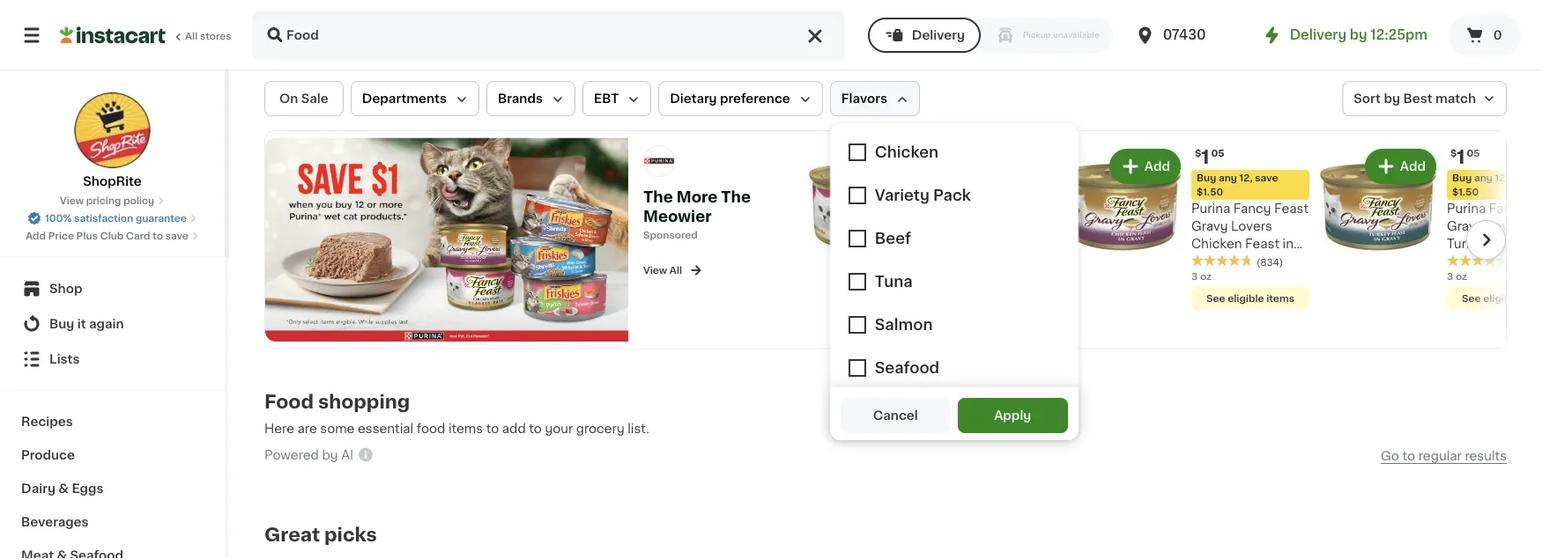 Task type: describe. For each thing, give the bounding box(es) containing it.
save inside "link"
[[165, 231, 189, 241]]

best
[[1404, 93, 1433, 105]]

again
[[89, 318, 124, 331]]

Best match Sort by field
[[1343, 81, 1508, 116]]

regular
[[1419, 451, 1463, 463]]

feast up gourmet
[[1246, 238, 1280, 250]]

0 horizontal spatial all
[[185, 31, 198, 41]]

delivery for delivery
[[912, 29, 965, 41]]

12, for feast
[[984, 173, 998, 183]]

1 the from the left
[[644, 190, 673, 205]]

lovers
[[1232, 220, 1273, 233]]

items inside the see eligible items "button"
[[1267, 294, 1295, 303]]

delivery for delivery by 12:25pm
[[1291, 29, 1347, 41]]

ebt button
[[583, 81, 652, 116]]

it
[[77, 318, 86, 331]]

club
[[100, 231, 124, 241]]

1 horizontal spatial all
[[670, 266, 683, 276]]

dietary preference button
[[659, 81, 823, 116]]

cat inside purina fancy feast chicken feast classic grain free wet cat food pate
[[964, 256, 986, 268]]

100%
[[45, 214, 72, 224]]

apply
[[995, 410, 1032, 422]]

buy for purina fancy feast chicken feast classic grain free wet cat food pate
[[942, 173, 961, 183]]

grain
[[985, 238, 1018, 250]]

oz for 1
[[1456, 272, 1468, 281]]

recipes
[[21, 416, 73, 429]]

service type group
[[868, 18, 1114, 53]]

$ 1 05 for purina
[[1451, 148, 1481, 166]]

item
[[1523, 294, 1543, 303]]

recipes link
[[11, 406, 214, 439]]

07430 button
[[1135, 11, 1241, 60]]

to right add
[[529, 423, 542, 435]]

all stores link
[[60, 11, 233, 60]]

buy any 12, save $1.50 for feast
[[942, 173, 1023, 197]]

see eligible item
[[1463, 294, 1543, 303]]

dairy & eggs
[[21, 483, 104, 496]]

sort by best match
[[1355, 93, 1477, 105]]

feast up (834)
[[1275, 203, 1309, 215]]

some
[[320, 423, 355, 435]]

feast up 'grain'
[[990, 220, 1025, 233]]

price
[[48, 231, 74, 241]]

beverages link
[[11, 506, 214, 540]]

100% satisfaction guarantee
[[45, 214, 187, 224]]

oz for buy any 12, save $1.50
[[1201, 272, 1212, 281]]

(834)
[[1257, 257, 1284, 267]]

view pricing policy
[[60, 196, 154, 206]]

on sale button
[[265, 81, 344, 116]]

guarantee
[[136, 214, 187, 224]]

fancy for lovers
[[1234, 203, 1272, 215]]

to inside the 'go to regular results' button
[[1403, 451, 1416, 463]]

$ for buy any 12, save $1.50
[[1196, 149, 1202, 158]]

shop
[[49, 283, 82, 295]]

chicken inside purina fancy feast chicken feast classic grain free wet cat food pate
[[936, 220, 987, 233]]

view pricing policy link
[[60, 194, 165, 208]]

purina fancy feast chicken feast classic grain free wet cat food pate
[[936, 203, 1054, 268]]

ebt
[[594, 93, 619, 105]]

more
[[677, 190, 718, 205]]

fancy for feast
[[978, 203, 1016, 215]]

classic
[[936, 238, 981, 250]]

flavors button
[[830, 81, 920, 116]]

fancy inside purina fancy fe
[[1490, 203, 1528, 215]]

eligible for 1
[[1484, 294, 1521, 303]]

go
[[1382, 451, 1400, 463]]

wet inside purina fancy feast gravy lovers chicken feast in gravy gourmet cat food in wet cat food gravy
[[1266, 273, 1291, 286]]

05 for buy
[[1212, 149, 1225, 158]]

add for purina fancy feast chicken feast classic grain free wet cat food pate
[[889, 160, 915, 173]]

stores
[[200, 31, 232, 41]]

powered by ai link
[[265, 447, 375, 469]]

list.
[[628, 423, 650, 435]]

add for purina fancy fe
[[1401, 160, 1427, 173]]

purina fancy fe
[[1448, 203, 1543, 303]]

spo
[[644, 231, 663, 240]]

delivery by 12:25pm
[[1291, 29, 1428, 41]]

3 product group from the left
[[1317, 145, 1543, 313]]

product group containing add
[[806, 145, 1055, 335]]

add button for gravy
[[1112, 151, 1180, 183]]

&
[[58, 483, 69, 496]]

view for view pricing policy
[[60, 196, 84, 206]]

add
[[502, 423, 526, 435]]

buy it again link
[[11, 307, 214, 342]]

essential
[[358, 423, 414, 435]]

purina inside purina fancy fe
[[1448, 203, 1487, 215]]

to left add
[[486, 423, 499, 435]]

here
[[265, 423, 294, 435]]

ai
[[341, 450, 354, 462]]

flavors
[[842, 93, 888, 105]]

sort
[[1355, 93, 1382, 105]]

add price plus club card to save
[[26, 231, 189, 241]]

1 for buy
[[1202, 148, 1210, 166]]

see eligible item button
[[1448, 287, 1543, 310]]

buy it again
[[49, 318, 124, 331]]

see for buy any 12, save $1.50
[[1207, 294, 1226, 303]]

purina for chicken
[[936, 203, 975, 215]]

05 for purina
[[1468, 149, 1481, 158]]

see eligible items
[[1207, 294, 1295, 303]]

2 vertical spatial gravy
[[1252, 291, 1289, 303]]

food up the see eligible items "button" on the right of the page
[[1217, 273, 1249, 286]]

wet inside purina fancy feast chicken feast classic grain free wet cat food pate
[[936, 256, 961, 268]]

view all
[[644, 266, 683, 276]]

3 add button from the left
[[1367, 151, 1435, 183]]

powered by ai
[[265, 450, 354, 462]]

go to regular results
[[1382, 451, 1508, 463]]

2 vertical spatial cat
[[1192, 291, 1214, 303]]

any for gravy
[[1219, 173, 1238, 183]]

dairy & eggs link
[[11, 473, 214, 506]]

12, for lovers
[[1240, 173, 1253, 183]]

buy inside the buy it again link
[[49, 318, 74, 331]]

preference
[[720, 93, 791, 105]]

buy for purina fancy feast gravy lovers chicken feast in gravy gourmet cat food in wet cat food gravy
[[1197, 173, 1217, 183]]

powered
[[265, 450, 319, 462]]

shopping
[[318, 393, 410, 412]]

meowier
[[644, 209, 712, 224]]

3 for buy any 12, save $1.50
[[1192, 272, 1198, 281]]

delivery by 12:25pm link
[[1262, 25, 1428, 46]]



Task type: locate. For each thing, give the bounding box(es) containing it.
0 horizontal spatial save
[[165, 231, 189, 241]]

0 horizontal spatial buy
[[49, 318, 74, 331]]

2 oz from the left
[[1456, 272, 1468, 281]]

0 horizontal spatial delivery
[[912, 29, 965, 41]]

$ 1 05 for buy
[[1196, 148, 1225, 166]]

the more the meowier spo nsored
[[644, 190, 751, 240]]

purina for gravy
[[1192, 203, 1231, 215]]

1 horizontal spatial any
[[1219, 173, 1238, 183]]

fancy inside purina fancy feast gravy lovers chicken feast in gravy gourmet cat food in wet cat food gravy
[[1234, 203, 1272, 215]]

shoprite
[[83, 175, 142, 188]]

1 horizontal spatial purina
[[1192, 203, 1231, 215]]

1 horizontal spatial delivery
[[1291, 29, 1347, 41]]

fe
[[1531, 203, 1543, 215]]

1 vertical spatial in
[[1252, 273, 1263, 286]]

1 horizontal spatial add button
[[1112, 151, 1180, 183]]

2 3 oz from the left
[[1448, 272, 1468, 281]]

2 $ from the left
[[1451, 149, 1458, 158]]

1 oz from the left
[[1201, 272, 1212, 281]]

eligible
[[1228, 294, 1265, 303], [1484, 294, 1521, 303]]

1 12, from the left
[[984, 173, 998, 183]]

1 horizontal spatial 1
[[1458, 148, 1466, 166]]

view up 100%
[[60, 196, 84, 206]]

None search field
[[252, 11, 845, 60]]

1 horizontal spatial by
[[1351, 29, 1368, 41]]

dietary preference
[[670, 93, 791, 105]]

plus
[[76, 231, 98, 241]]

1 horizontal spatial 05
[[1468, 149, 1481, 158]]

wet
[[936, 256, 961, 268], [1266, 273, 1291, 286]]

see inside button
[[1463, 294, 1482, 303]]

0 horizontal spatial $
[[1196, 149, 1202, 158]]

0 horizontal spatial wet
[[936, 256, 961, 268]]

1 $ from the left
[[1196, 149, 1202, 158]]

view down spo
[[644, 266, 668, 276]]

2 12, from the left
[[1240, 173, 1253, 183]]

apply button
[[958, 399, 1068, 434]]

1 $ 1 05 from the left
[[1196, 148, 1225, 166]]

0 vertical spatial view
[[60, 196, 84, 206]]

buy any 12, save $1.50 for lovers
[[1197, 173, 1279, 197]]

0 horizontal spatial $1.50
[[942, 187, 968, 197]]

$1.50 up purina fancy feast gravy lovers chicken feast in gravy gourmet cat food in wet cat food gravy
[[1197, 187, 1224, 197]]

feast up free
[[1019, 203, 1054, 215]]

oz up see eligible items
[[1201, 272, 1212, 281]]

results
[[1466, 451, 1508, 463]]

cancel
[[874, 410, 918, 422]]

2 horizontal spatial add button
[[1367, 151, 1435, 183]]

1 horizontal spatial save
[[1000, 173, 1023, 183]]

eligible left the item
[[1484, 294, 1521, 303]]

purina inside purina fancy feast chicken feast classic grain free wet cat food pate
[[936, 203, 975, 215]]

3 for 1
[[1448, 272, 1454, 281]]

0 vertical spatial wet
[[936, 256, 961, 268]]

gravy down (834)
[[1252, 291, 1289, 303]]

0 vertical spatial gravy
[[1192, 220, 1229, 233]]

0 horizontal spatial eligible
[[1228, 294, 1265, 303]]

cat
[[964, 256, 986, 268], [1192, 273, 1214, 286], [1192, 291, 1214, 303]]

save
[[1000, 173, 1023, 183], [1256, 173, 1279, 183], [165, 231, 189, 241]]

1 vertical spatial all
[[670, 266, 683, 276]]

0 horizontal spatial 3 oz
[[1192, 272, 1212, 281]]

0 horizontal spatial 12,
[[984, 173, 998, 183]]

brands button
[[487, 81, 576, 116]]

add inside add price plus club card to save "link"
[[26, 231, 46, 241]]

fancy up the lovers
[[1234, 203, 1272, 215]]

eligible inside "button"
[[1228, 294, 1265, 303]]

chicken down the lovers
[[1192, 238, 1243, 250]]

see inside "button"
[[1207, 294, 1226, 303]]

2 see from the left
[[1463, 294, 1482, 303]]

$1.50 for purina fancy feast gravy lovers chicken feast in gravy gourmet cat food in wet cat food gravy
[[1197, 187, 1224, 197]]

2 vertical spatial by
[[322, 450, 338, 462]]

0 horizontal spatial chicken
[[936, 220, 987, 233]]

buy
[[942, 173, 961, 183], [1197, 173, 1217, 183], [49, 318, 74, 331]]

1 3 oz from the left
[[1192, 272, 1212, 281]]

1 $1.50 from the left
[[942, 187, 968, 197]]

buy any 12, save $1.50 up purina fancy feast chicken feast classic grain free wet cat food pate
[[942, 173, 1023, 197]]

0 horizontal spatial product group
[[806, 145, 1055, 335]]

1 horizontal spatial items
[[1267, 294, 1295, 303]]

gravy left the lovers
[[1192, 220, 1229, 233]]

0 horizontal spatial the
[[644, 190, 673, 205]]

12, up the lovers
[[1240, 173, 1253, 183]]

1 horizontal spatial $
[[1451, 149, 1458, 158]]

delivery inside delivery button
[[912, 29, 965, 41]]

0 vertical spatial chicken
[[936, 220, 987, 233]]

view
[[60, 196, 84, 206], [644, 266, 668, 276]]

save up purina fancy feast chicken feast classic grain free wet cat food pate
[[1000, 173, 1023, 183]]

0 horizontal spatial 3
[[1192, 272, 1198, 281]]

0 horizontal spatial add button
[[856, 151, 924, 183]]

chicken up classic
[[936, 220, 987, 233]]

0 vertical spatial by
[[1351, 29, 1368, 41]]

2 $ 1 05 from the left
[[1451, 148, 1481, 166]]

beverages
[[21, 517, 89, 529]]

1 any from the left
[[964, 173, 982, 183]]

delivery
[[1291, 29, 1347, 41], [912, 29, 965, 41]]

view for view all
[[644, 266, 668, 276]]

0 vertical spatial in
[[1283, 238, 1294, 250]]

0 vertical spatial all
[[185, 31, 198, 41]]

0 horizontal spatial see
[[1207, 294, 1226, 303]]

1 vertical spatial view
[[644, 266, 668, 276]]

delivery inside 'delivery by 12:25pm' link
[[1291, 29, 1347, 41]]

product group
[[806, 145, 1055, 335], [1062, 145, 1310, 313], [1317, 145, 1543, 313]]

any for chicken
[[964, 173, 982, 183]]

buy up purina fancy feast gravy lovers chicken feast in gravy gourmet cat food in wet cat food gravy
[[1197, 173, 1217, 183]]

free
[[1021, 238, 1048, 250]]

0 horizontal spatial $ 1 05
[[1196, 148, 1225, 166]]

pate
[[1024, 256, 1052, 268]]

0 horizontal spatial oz
[[1201, 272, 1212, 281]]

satisfaction
[[74, 214, 133, 224]]

$1.50 up classic
[[942, 187, 968, 197]]

in
[[1283, 238, 1294, 250], [1252, 273, 1263, 286]]

2 product group from the left
[[1062, 145, 1310, 313]]

add for purina fancy feast gravy lovers chicken feast in gravy gourmet cat food in wet cat food gravy
[[1145, 160, 1171, 173]]

wet down (834)
[[1266, 273, 1291, 286]]

fancy left fe
[[1490, 203, 1528, 215]]

oz up see eligible item button
[[1456, 272, 1468, 281]]

the more the meowier image
[[265, 138, 629, 342]]

1 horizontal spatial see
[[1463, 294, 1482, 303]]

1 05 from the left
[[1212, 149, 1225, 158]]

$ 1 05
[[1196, 148, 1225, 166], [1451, 148, 1481, 166]]

12:25pm
[[1371, 29, 1428, 41]]

see eligible items button
[[1192, 287, 1310, 310]]

lists link
[[11, 342, 214, 377]]

by inside 'delivery by 12:25pm' link
[[1351, 29, 1368, 41]]

view inside 'link'
[[60, 196, 84, 206]]

any up purina fancy feast chicken feast classic grain free wet cat food pate
[[964, 173, 982, 183]]

the up meowier
[[644, 190, 673, 205]]

by for sort
[[1385, 93, 1401, 105]]

1 horizontal spatial product group
[[1062, 145, 1310, 313]]

eligible for buy any 12, save $1.50
[[1228, 294, 1265, 303]]

shoprite logo image
[[74, 92, 151, 169]]

1 horizontal spatial $ 1 05
[[1451, 148, 1481, 166]]

eligible inside button
[[1484, 294, 1521, 303]]

here are some essential food items to add to your grocery list.
[[265, 423, 650, 435]]

food up here
[[265, 393, 314, 412]]

all down nsored
[[670, 266, 683, 276]]

1 horizontal spatial $1.50
[[1197, 187, 1224, 197]]

produce link
[[11, 439, 214, 473]]

sale
[[301, 93, 329, 105]]

1 1 from the left
[[1202, 148, 1210, 166]]

0 horizontal spatial purina
[[936, 203, 975, 215]]

2 eligible from the left
[[1484, 294, 1521, 303]]

1 see from the left
[[1207, 294, 1226, 303]]

0 horizontal spatial 05
[[1212, 149, 1225, 158]]

by left ai
[[322, 450, 338, 462]]

0 horizontal spatial buy any 12, save $1.50
[[942, 173, 1023, 197]]

policy
[[123, 196, 154, 206]]

1 horizontal spatial buy
[[942, 173, 961, 183]]

eligible down gourmet
[[1228, 294, 1265, 303]]

1 horizontal spatial oz
[[1456, 272, 1468, 281]]

1 horizontal spatial in
[[1283, 238, 1294, 250]]

3 oz up see eligible item button
[[1448, 272, 1468, 281]]

save for feast
[[1000, 173, 1023, 183]]

2 any from the left
[[1219, 173, 1238, 183]]

1 product group from the left
[[806, 145, 1055, 335]]

0 horizontal spatial by
[[322, 450, 338, 462]]

3 up the see eligible items "button" on the right of the page
[[1192, 272, 1198, 281]]

1 eligible from the left
[[1228, 294, 1265, 303]]

3 oz for buy any 12, save $1.50
[[1192, 272, 1212, 281]]

1 horizontal spatial wet
[[1266, 273, 1291, 286]]

2 purina from the left
[[1192, 203, 1231, 215]]

buy up classic
[[942, 173, 961, 183]]

fancy up 'grain'
[[978, 203, 1016, 215]]

delivery button
[[868, 18, 981, 53]]

3 fancy from the left
[[1490, 203, 1528, 215]]

produce
[[21, 450, 75, 462]]

3 purina from the left
[[1448, 203, 1487, 215]]

1 vertical spatial wet
[[1266, 273, 1291, 286]]

1 fancy from the left
[[978, 203, 1016, 215]]

1 purina from the left
[[936, 203, 975, 215]]

save up the lovers
[[1256, 173, 1279, 183]]

1 horizontal spatial eligible
[[1484, 294, 1521, 303]]

nsored
[[663, 231, 698, 240]]

to
[[153, 231, 163, 241], [486, 423, 499, 435], [529, 423, 542, 435], [1403, 451, 1416, 463]]

items right food
[[449, 423, 483, 435]]

1 horizontal spatial view
[[644, 266, 668, 276]]

Search field
[[254, 12, 844, 58]]

food down 'grain'
[[989, 256, 1021, 268]]

food inside purina fancy feast chicken feast classic grain free wet cat food pate
[[989, 256, 1021, 268]]

07430
[[1164, 29, 1207, 41]]

0 horizontal spatial 1
[[1202, 148, 1210, 166]]

0 horizontal spatial items
[[449, 423, 483, 435]]

all left stores
[[185, 31, 198, 41]]

purina image
[[644, 145, 675, 177]]

card
[[126, 231, 150, 241]]

by left 12:25pm
[[1351, 29, 1368, 41]]

are
[[298, 423, 317, 435]]

cancel button
[[841, 399, 951, 434]]

in down gourmet
[[1252, 273, 1263, 286]]

picks
[[324, 526, 377, 545]]

chicken inside purina fancy feast gravy lovers chicken feast in gravy gourmet cat food in wet cat food gravy
[[1192, 238, 1243, 250]]

items down (834)
[[1267, 294, 1295, 303]]

to inside add price plus club card to save "link"
[[153, 231, 163, 241]]

★★★★★
[[1192, 255, 1254, 267], [1192, 255, 1254, 267], [1448, 255, 1509, 267], [1448, 255, 1509, 267]]

$1.50
[[942, 187, 968, 197], [1197, 187, 1224, 197]]

2 the from the left
[[721, 190, 751, 205]]

2 add button from the left
[[1112, 151, 1180, 183]]

2 05 from the left
[[1468, 149, 1481, 158]]

purina fancy feast gravy lovers chicken feast in gravy gourmet cat food in wet cat food gravy
[[1192, 203, 1309, 303]]

2 $1.50 from the left
[[1197, 187, 1224, 197]]

save for lovers
[[1256, 173, 1279, 183]]

1 3 from the left
[[1192, 272, 1198, 281]]

brands
[[498, 93, 543, 105]]

2 horizontal spatial product group
[[1317, 145, 1543, 313]]

all stores
[[185, 31, 232, 41]]

2 horizontal spatial fancy
[[1490, 203, 1528, 215]]

1 horizontal spatial 3
[[1448, 272, 1454, 281]]

add button for chicken
[[856, 151, 924, 183]]

1 buy any 12, save $1.50 from the left
[[942, 173, 1023, 197]]

departments
[[362, 93, 447, 105]]

pricing
[[86, 196, 121, 206]]

great
[[265, 526, 320, 545]]

2 buy any 12, save $1.50 from the left
[[1197, 173, 1279, 197]]

food down gourmet
[[1217, 291, 1249, 303]]

food
[[989, 256, 1021, 268], [1217, 273, 1249, 286], [1217, 291, 1249, 303], [265, 393, 314, 412]]

your
[[545, 423, 573, 435]]

1 horizontal spatial the
[[721, 190, 751, 205]]

the right 'more'
[[721, 190, 751, 205]]

by inside powered by ai link
[[322, 450, 338, 462]]

by right sort
[[1385, 93, 1401, 105]]

$ for purina fancy fe
[[1451, 149, 1458, 158]]

1 add button from the left
[[856, 151, 924, 183]]

2 horizontal spatial buy
[[1197, 173, 1217, 183]]

$1.50 for purina fancy feast chicken feast classic grain free wet cat food pate
[[942, 187, 968, 197]]

2 3 from the left
[[1448, 272, 1454, 281]]

1 vertical spatial items
[[449, 423, 483, 435]]

save down guarantee
[[165, 231, 189, 241]]

0 vertical spatial items
[[1267, 294, 1295, 303]]

shoprite link
[[74, 92, 151, 190]]

12,
[[984, 173, 998, 183], [1240, 173, 1253, 183]]

3 oz up see eligible items
[[1192, 272, 1212, 281]]

2 horizontal spatial purina
[[1448, 203, 1487, 215]]

gravy left gourmet
[[1192, 256, 1229, 268]]

dietary
[[670, 93, 717, 105]]

2 horizontal spatial by
[[1385, 93, 1401, 105]]

match
[[1436, 93, 1477, 105]]

1 vertical spatial by
[[1385, 93, 1401, 105]]

in up (834)
[[1283, 238, 1294, 250]]

purina inside purina fancy feast gravy lovers chicken feast in gravy gourmet cat food in wet cat food gravy
[[1192, 203, 1231, 215]]

1 horizontal spatial chicken
[[1192, 238, 1243, 250]]

0 horizontal spatial in
[[1252, 273, 1263, 286]]

by for delivery
[[1351, 29, 1368, 41]]

0 horizontal spatial fancy
[[978, 203, 1016, 215]]

gourmet
[[1232, 256, 1287, 268]]

0 vertical spatial cat
[[964, 256, 986, 268]]

feast
[[1019, 203, 1054, 215], [1275, 203, 1309, 215], [990, 220, 1025, 233], [1246, 238, 1280, 250]]

buy left it
[[49, 318, 74, 331]]

1 horizontal spatial 12,
[[1240, 173, 1253, 183]]

by inside the best match sort by field
[[1385, 93, 1401, 105]]

1 vertical spatial chicken
[[1192, 238, 1243, 250]]

1 vertical spatial cat
[[1192, 273, 1214, 286]]

food
[[417, 423, 446, 435]]

100% satisfaction guarantee button
[[27, 208, 197, 226]]

0 button
[[1450, 14, 1522, 56]]

1 horizontal spatial 3 oz
[[1448, 272, 1468, 281]]

0 horizontal spatial any
[[964, 173, 982, 183]]

see for 1
[[1463, 294, 1482, 303]]

1 vertical spatial gravy
[[1192, 256, 1229, 268]]

1 for purina
[[1458, 148, 1466, 166]]

eggs
[[72, 483, 104, 496]]

2 horizontal spatial save
[[1256, 173, 1279, 183]]

1 horizontal spatial fancy
[[1234, 203, 1272, 215]]

see
[[1207, 294, 1226, 303], [1463, 294, 1482, 303]]

buy any 12, save $1.50 up the lovers
[[1197, 173, 1279, 197]]

0 horizontal spatial view
[[60, 196, 84, 206]]

chicken
[[936, 220, 987, 233], [1192, 238, 1243, 250]]

fancy inside purina fancy feast chicken feast classic grain free wet cat food pate
[[978, 203, 1016, 215]]

dairy
[[21, 483, 55, 496]]

instacart logo image
[[60, 25, 166, 46]]

3 oz for 1
[[1448, 272, 1468, 281]]

go to regular results button
[[1382, 450, 1508, 464]]

by for powered
[[322, 450, 338, 462]]

05
[[1212, 149, 1225, 158], [1468, 149, 1481, 158]]

add price plus club card to save link
[[26, 229, 199, 243]]

wet down classic
[[936, 256, 961, 268]]

3 up see eligible item button
[[1448, 272, 1454, 281]]

by
[[1351, 29, 1368, 41], [1385, 93, 1401, 105], [322, 450, 338, 462]]

1 horizontal spatial buy any 12, save $1.50
[[1197, 173, 1279, 197]]

to right go
[[1403, 451, 1416, 463]]

on sale
[[279, 93, 329, 105]]

gravy
[[1192, 220, 1229, 233], [1192, 256, 1229, 268], [1252, 291, 1289, 303]]

12, up purina fancy feast chicken feast classic grain free wet cat food pate
[[984, 173, 998, 183]]

2 1 from the left
[[1458, 148, 1466, 166]]

to down guarantee
[[153, 231, 163, 241]]

shop link
[[11, 272, 214, 307]]

food shopping
[[265, 393, 410, 412]]

2 fancy from the left
[[1234, 203, 1272, 215]]

any up the lovers
[[1219, 173, 1238, 183]]



Task type: vqa. For each thing, say whether or not it's contained in the screenshot.
Fancy to the left
yes



